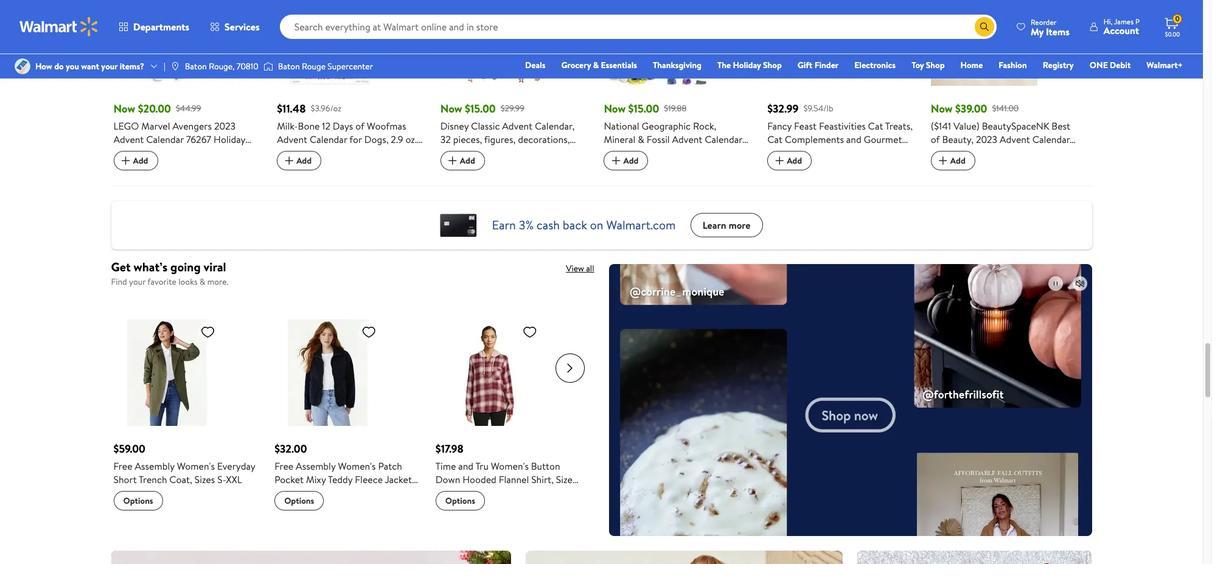 Task type: vqa. For each thing, say whether or not it's contained in the screenshot.


Task type: describe. For each thing, give the bounding box(es) containing it.
on
[[590, 217, 604, 233]]

learn more link
[[691, 213, 763, 238]]

xxxl
[[450, 486, 472, 500]]

sizes for $32.00
[[275, 486, 295, 500]]

lego marvel avengers 2023 advent calendar 76267 holiday countdown playset with daily collectible surprises and 7 super hero minifigures such as doctor strange, captain america, spider-man and iron man image
[[114, 0, 220, 86]]

holiday inside now $20.00 $44.99 lego marvel avengers 2023 advent calendar 76267 holiday countdown playset with daily collectible surprises and 7 super hero minifigures such as doctor strange, captain america, spider- man and iron man
[[214, 133, 245, 146]]

tru
[[476, 459, 489, 473]]

of inside now $39.00 $141.00 ($141 value) beautyspacenk best of beauty, 2023 advent calendar, holiday gift set
[[931, 133, 940, 146]]

2023 inside now $20.00 $44.99 lego marvel avengers 2023 advent calendar 76267 holiday countdown playset with daily collectible surprises and 7 super hero minifigures such as doctor strange, captain america, spider- man and iron man
[[214, 119, 236, 133]]

advent inside $32.99 $9.54/lb fancy feast feastivities cat treats, cat complements and gourmet wet cat food, christmas snacks advent calendar, 24 ct box
[[768, 160, 798, 173]]

add button for now $39.00 $141.00 ($141 value) beautyspacenk best of beauty, 2023 advent calendar, holiday gift set
[[931, 151, 976, 171]]

and left iron
[[134, 200, 149, 213]]

$32.00
[[275, 441, 307, 456]]

doctor
[[219, 173, 249, 186]]

now $15.00 $29.99 disney classic advent calendar, 32 pieces, figures, decorations, and stickers
[[441, 101, 575, 160]]

advent inside $11.48 $3.96/oz milk-bone 12 days of woofmas advent calendar for dogs, 2.9 oz. box
[[277, 133, 308, 146]]

all
[[586, 263, 595, 275]]

what's
[[134, 259, 168, 275]]

7
[[220, 160, 225, 173]]

add to cart image for now $15.00 $19.88 national geographic  rock, mineral & fossil advent calendar for children age 6 to 12 years, unisex
[[609, 154, 624, 168]]

$20.00
[[138, 101, 171, 116]]

0
[[1176, 14, 1180, 24]]

$59.00
[[114, 441, 145, 456]]

search icon image
[[980, 22, 990, 32]]

fossil
[[647, 133, 670, 146]]

ct
[[856, 160, 864, 173]]

items
[[1047, 25, 1070, 38]]

options for $17.98
[[446, 495, 475, 507]]

xs- for $32.00
[[297, 486, 312, 500]]

value)
[[954, 119, 980, 133]]

account
[[1104, 24, 1140, 37]]

view all
[[566, 263, 595, 275]]

hooded
[[463, 473, 497, 486]]

$17.98 time and tru women's button down hooded flannel shirt, sizes xs-xxxl options
[[436, 441, 577, 507]]

12 inside now $15.00 $19.88 national geographic  rock, mineral & fossil advent calendar for children age 6 to 12 years, unisex
[[696, 146, 704, 160]]

add to cart image for now $15.00 $29.99 disney classic advent calendar, 32 pieces, figures, decorations, and stickers
[[446, 154, 460, 168]]

gift inside "link"
[[798, 59, 813, 71]]

add to favorites list, free assembly women's everyday short trench coat, sizes s-xxl image
[[201, 324, 215, 340]]

grocery & essentials
[[562, 59, 637, 71]]

time
[[436, 459, 456, 473]]

add button for now $15.00 $19.88 national geographic  rock, mineral & fossil advent calendar for children age 6 to 12 years, unisex
[[604, 151, 649, 171]]

coat,
[[169, 473, 192, 486]]

2023 inside now $39.00 $141.00 ($141 value) beautyspacenk best of beauty, 2023 advent calendar, holiday gift set
[[976, 133, 998, 146]]

gourmet
[[864, 133, 903, 146]]

holiday inside now $39.00 $141.00 ($141 value) beautyspacenk best of beauty, 2023 advent calendar, holiday gift set
[[931, 146, 963, 160]]

disney
[[441, 119, 469, 133]]

2.9
[[391, 133, 403, 146]]

reorder my items
[[1031, 17, 1070, 38]]

baton for baton rouge, 70810
[[185, 60, 207, 72]]

baton rouge supercenter
[[278, 60, 373, 72]]

women's for $59.00
[[177, 459, 215, 473]]

baton rouge, 70810
[[185, 60, 259, 72]]

next slide for hero3across list image
[[556, 354, 585, 383]]

$59.00 free assembly women's everyday short trench coat, sizes s-xxl
[[114, 441, 255, 486]]

now $39.00 $141.00 ($141 value) beautyspacenk best of beauty, 2023 advent calendar, holiday gift set
[[931, 101, 1073, 160]]

grocery & essentials link
[[556, 58, 643, 72]]

going
[[171, 259, 201, 275]]

short
[[114, 473, 137, 486]]

options link for $59.00
[[114, 491, 163, 511]]

add button for now $15.00 $29.99 disney classic advent calendar, 32 pieces, figures, decorations, and stickers
[[441, 151, 485, 171]]

now for now $39.00 $141.00 ($141 value) beautyspacenk best of beauty, 2023 advent calendar, holiday gift set
[[931, 101, 953, 116]]

my
[[1031, 25, 1044, 38]]

$29.99
[[501, 102, 525, 114]]

now $15.00 $19.88 national geographic  rock, mineral & fossil advent calendar for children age 6 to 12 years, unisex
[[604, 101, 743, 173]]

$44.99
[[176, 102, 201, 114]]

0 vertical spatial your
[[101, 60, 118, 72]]

children
[[619, 146, 655, 160]]

toy shop link
[[907, 58, 951, 72]]

calendar, inside $32.99 $9.54/lb fancy feast feastivities cat treats, cat complements and gourmet wet cat food, christmas snacks advent calendar, 24 ct box
[[801, 160, 840, 173]]

 image for baton rouge supercenter
[[263, 60, 273, 72]]

reorder
[[1031, 17, 1057, 27]]

as
[[208, 173, 217, 186]]

milk-bone 12 days of woofmas advent calendar for dogs, 2.9 oz. box image
[[277, 0, 384, 86]]

advent inside now $20.00 $44.99 lego marvel avengers 2023 advent calendar 76267 holiday countdown playset with daily collectible surprises and 7 super hero minifigures such as doctor strange, captain america, spider- man and iron man
[[114, 133, 144, 146]]

more.
[[207, 276, 229, 288]]

options link for $17.98
[[436, 491, 485, 511]]

& inside get what's going viral find your favorite looks & more.
[[200, 276, 205, 288]]

2 horizontal spatial cat
[[869, 119, 884, 133]]

walmart image
[[19, 17, 99, 37]]

rouge,
[[209, 60, 235, 72]]

fancy feast feastivities cat treats, cat complements and gourmet wet cat food, christmas snacks advent calendar, 24 ct box image
[[768, 0, 874, 86]]

age
[[657, 146, 674, 160]]

patch
[[378, 459, 402, 473]]

flannel
[[499, 473, 529, 486]]

product group containing now $39.00
[[931, 0, 1078, 171]]

add for $11.48 $3.96/oz milk-bone 12 days of woofmas advent calendar for dogs, 2.9 oz. box
[[297, 155, 312, 167]]

$32.99 $9.54/lb fancy feast feastivities cat treats, cat complements and gourmet wet cat food, christmas snacks advent calendar, 24 ct box
[[768, 101, 913, 173]]

$9.54/lb
[[804, 102, 834, 114]]

3704906-094-xcat-onedebit--nudge banner image
[[440, 211, 478, 240]]

box inside $11.48 $3.96/oz milk-bone 12 days of woofmas advent calendar for dogs, 2.9 oz. box
[[277, 146, 293, 160]]

for inside now $15.00 $19.88 national geographic  rock, mineral & fossil advent calendar for children age 6 to 12 years, unisex
[[604, 146, 617, 160]]

24
[[843, 160, 853, 173]]

one debit
[[1090, 59, 1131, 71]]

fashion
[[999, 59, 1028, 71]]

1 horizontal spatial &
[[593, 59, 599, 71]]

options for $32.00
[[284, 495, 314, 507]]

minifigures
[[137, 173, 184, 186]]

now $20.00 $44.99 lego marvel avengers 2023 advent calendar 76267 holiday countdown playset with daily collectible surprises and 7 super hero minifigures such as doctor strange, captain america, spider- man and iron man
[[114, 101, 256, 213]]

want
[[81, 60, 99, 72]]

debit
[[1111, 59, 1131, 71]]

days
[[333, 119, 353, 133]]

2 man from the left
[[171, 200, 189, 213]]

wet
[[768, 146, 785, 160]]

super
[[227, 160, 251, 173]]

$32.00 free assembly women's patch pocket mixy teddy fleece jacket, sizes xs-xxl options
[[275, 441, 414, 507]]

treats,
[[886, 119, 913, 133]]

how
[[35, 60, 52, 72]]

$32.99
[[768, 101, 799, 116]]

toy shop
[[912, 59, 945, 71]]

walmart+
[[1147, 59, 1184, 71]]

add to cart image for now $20.00 $44.99 lego marvel avengers 2023 advent calendar 76267 holiday countdown playset with daily collectible surprises and 7 super hero minifigures such as doctor strange, captain america, spider- man and iron man
[[118, 154, 133, 168]]

calendar, inside now $15.00 $29.99 disney classic advent calendar, 32 pieces, figures, decorations, and stickers
[[535, 119, 575, 133]]

down
[[436, 473, 460, 486]]

years,
[[706, 146, 731, 160]]

assembly for $32.00
[[296, 459, 336, 473]]

1 horizontal spatial holiday
[[733, 59, 761, 71]]

gift finder link
[[793, 58, 845, 72]]

calendar inside now $20.00 $44.99 lego marvel avengers 2023 advent calendar 76267 holiday countdown playset with daily collectible surprises and 7 super hero minifigures such as doctor strange, captain america, spider- man and iron man
[[146, 133, 184, 146]]

advent inside now $15.00 $29.99 disney classic advent calendar, 32 pieces, figures, decorations, and stickers
[[502, 119, 533, 133]]

home
[[961, 59, 983, 71]]

everyday
[[217, 459, 255, 473]]

supercenter
[[328, 60, 373, 72]]

Walmart Site-Wide search field
[[280, 15, 997, 39]]

view all link
[[566, 263, 595, 275]]

|
[[164, 60, 166, 72]]

and inside $17.98 time and tru women's button down hooded flannel shirt, sizes xs-xxxl options
[[459, 459, 474, 473]]

p
[[1136, 16, 1140, 27]]

baton for baton rouge supercenter
[[278, 60, 300, 72]]

70810
[[237, 60, 259, 72]]

($141
[[931, 119, 952, 133]]

add to favorites list, time and tru women's button down hooded flannel shirt, sizes xs-xxxl image
[[523, 324, 537, 340]]

pocket
[[275, 473, 304, 486]]

get
[[111, 259, 131, 275]]

unisex
[[604, 160, 632, 173]]



Task type: locate. For each thing, give the bounding box(es) containing it.
free for $32.00
[[275, 459, 294, 473]]

Search search field
[[280, 15, 997, 39]]

3 add from the left
[[460, 155, 475, 167]]

1 horizontal spatial cat
[[787, 146, 802, 160]]

add button down beauty, at right
[[931, 151, 976, 171]]

of inside $11.48 $3.96/oz milk-bone 12 days of woofmas advent calendar for dogs, 2.9 oz. box
[[356, 119, 365, 133]]

0 horizontal spatial 12
[[322, 119, 331, 133]]

options link down down
[[436, 491, 485, 511]]

2 add from the left
[[297, 155, 312, 167]]

product group containing $32.00
[[275, 295, 419, 530]]

sizes left s-
[[195, 473, 215, 486]]

add down mineral
[[624, 155, 639, 167]]

2 now from the left
[[441, 101, 462, 116]]

man right iron
[[171, 200, 189, 213]]

women's
[[177, 459, 215, 473], [338, 459, 376, 473], [491, 459, 529, 473]]

and left stickers in the left of the page
[[441, 146, 456, 160]]

countdown
[[114, 146, 163, 160]]

1 horizontal spatial for
[[604, 146, 617, 160]]

hi, james p account
[[1104, 16, 1140, 37]]

1 vertical spatial your
[[129, 276, 146, 288]]

1 women's from the left
[[177, 459, 215, 473]]

baton left rouge,
[[185, 60, 207, 72]]

to
[[684, 146, 693, 160]]

1 horizontal spatial assembly
[[296, 459, 336, 473]]

calendar,
[[535, 119, 575, 133], [1033, 133, 1073, 146], [801, 160, 840, 173]]

1 horizontal spatial gift
[[965, 146, 982, 160]]

your right find
[[129, 276, 146, 288]]

0 horizontal spatial xxl
[[226, 473, 242, 486]]

1 horizontal spatial add to cart image
[[773, 154, 787, 168]]

2 horizontal spatial options link
[[436, 491, 485, 511]]

advent inside now $15.00 $19.88 national geographic  rock, mineral & fossil advent calendar for children age 6 to 12 years, unisex
[[672, 133, 703, 146]]

0 horizontal spatial of
[[356, 119, 365, 133]]

gift
[[798, 59, 813, 71], [965, 146, 982, 160]]

add to cart image down milk-
[[282, 154, 297, 168]]

add button
[[114, 151, 158, 171], [277, 151, 322, 171], [441, 151, 485, 171], [604, 151, 649, 171], [768, 151, 812, 171], [931, 151, 976, 171]]

5 add from the left
[[787, 155, 803, 167]]

women's inside $59.00 free assembly women's everyday short trench coat, sizes s-xxl
[[177, 459, 215, 473]]

2 women's from the left
[[338, 459, 376, 473]]

1 horizontal spatial man
[[171, 200, 189, 213]]

product group containing $11.48
[[277, 0, 424, 171]]

$15.00 up national
[[629, 101, 660, 116]]

product group containing $59.00
[[114, 295, 258, 530]]

add to cart image down beauty, at right
[[936, 154, 951, 168]]

essentials
[[601, 59, 637, 71]]

more
[[729, 219, 751, 232]]

your inside get what's going viral find your favorite looks & more.
[[129, 276, 146, 288]]

mixy
[[306, 473, 326, 486]]

gift left finder
[[798, 59, 813, 71]]

product group
[[114, 0, 260, 213], [277, 0, 424, 171], [441, 0, 587, 171], [604, 0, 751, 173], [768, 0, 914, 173], [931, 0, 1078, 171], [114, 295, 258, 530], [275, 295, 419, 530], [436, 295, 580, 530]]

button
[[531, 459, 561, 473]]

now inside now $15.00 $29.99 disney classic advent calendar, 32 pieces, figures, decorations, and stickers
[[441, 101, 462, 116]]

rouge
[[302, 60, 326, 72]]

1 horizontal spatial $15.00
[[629, 101, 660, 116]]

4 add to cart image from the left
[[936, 154, 951, 168]]

1 horizontal spatial  image
[[263, 60, 273, 72]]

0 horizontal spatial box
[[277, 146, 293, 160]]

$11.48
[[277, 101, 306, 116]]

$15.00 for now $15.00 $19.88 national geographic  rock, mineral & fossil advent calendar for children age 6 to 12 years, unisex
[[629, 101, 660, 116]]

 image right | at the left of the page
[[170, 61, 180, 71]]

0 horizontal spatial &
[[200, 276, 205, 288]]

add down pieces,
[[460, 155, 475, 167]]

2 options from the left
[[284, 495, 314, 507]]

2 shop from the left
[[927, 59, 945, 71]]

thanksgiving
[[653, 59, 702, 71]]

assembly for $59.00
[[135, 459, 175, 473]]

add right the wet on the right of page
[[787, 155, 803, 167]]

1 xs- from the left
[[297, 486, 312, 500]]

food,
[[805, 146, 829, 160]]

options link down short
[[114, 491, 163, 511]]

deals link
[[520, 58, 551, 72]]

4 add from the left
[[624, 155, 639, 167]]

how do you want your items?
[[35, 60, 144, 72]]

2 baton from the left
[[278, 60, 300, 72]]

0 horizontal spatial sizes
[[195, 473, 215, 486]]

0 horizontal spatial calendar,
[[535, 119, 575, 133]]

sizes inside $59.00 free assembly women's everyday short trench coat, sizes s-xxl
[[195, 473, 215, 486]]

electronics link
[[849, 58, 902, 72]]

next slide for advent calendars for all list image
[[1054, 14, 1083, 43]]

surprises
[[162, 160, 200, 173]]

stickers
[[458, 146, 490, 160]]

add to cart image for $11.48
[[282, 154, 297, 168]]

now inside now $15.00 $19.88 national geographic  rock, mineral & fossil advent calendar for children age 6 to 12 years, unisex
[[604, 101, 626, 116]]

get what's going viral find your favorite looks & more.
[[111, 259, 229, 288]]

calendar inside now $15.00 $19.88 national geographic  rock, mineral & fossil advent calendar for children age 6 to 12 years, unisex
[[705, 133, 743, 146]]

0 vertical spatial &
[[593, 59, 599, 71]]

3 add button from the left
[[441, 151, 485, 171]]

1 horizontal spatial sizes
[[275, 486, 295, 500]]

now inside now $39.00 $141.00 ($141 value) beautyspacenk best of beauty, 2023 advent calendar, holiday gift set
[[931, 101, 953, 116]]

add to cart image for now $39.00 $141.00 ($141 value) beautyspacenk best of beauty, 2023 advent calendar, holiday gift set
[[936, 154, 951, 168]]

1 horizontal spatial calendar
[[310, 133, 347, 146]]

shop
[[764, 59, 782, 71], [927, 59, 945, 71]]

sizes for $17.98
[[556, 473, 577, 486]]

man down hero
[[114, 200, 132, 213]]

add for now $15.00 $19.88 national geographic  rock, mineral & fossil advent calendar for children age 6 to 12 years, unisex
[[624, 155, 639, 167]]

free down the $59.00
[[114, 459, 132, 473]]

3%
[[519, 217, 534, 233]]

1 $15.00 from the left
[[465, 101, 496, 116]]

0 horizontal spatial $15.00
[[465, 101, 496, 116]]

1 horizontal spatial free
[[275, 459, 294, 473]]

captain
[[151, 186, 183, 200]]

2 horizontal spatial calendar
[[705, 133, 743, 146]]

1 add button from the left
[[114, 151, 158, 171]]

add up hero
[[133, 155, 148, 167]]

fancy
[[768, 119, 792, 133]]

free down $32.00
[[275, 459, 294, 473]]

4 add button from the left
[[604, 151, 649, 171]]

women's inside $17.98 time and tru women's button down hooded flannel shirt, sizes xs-xxxl options
[[491, 459, 529, 473]]

6
[[677, 146, 682, 160]]

1 horizontal spatial women's
[[338, 459, 376, 473]]

marvel
[[141, 119, 170, 133]]

1 add to cart image from the left
[[282, 154, 297, 168]]

1 shop from the left
[[764, 59, 782, 71]]

add button down complements
[[768, 151, 812, 171]]

xs- inside $32.00 free assembly women's patch pocket mixy teddy fleece jacket, sizes xs-xxl options
[[297, 486, 312, 500]]

1 horizontal spatial calendar,
[[801, 160, 840, 173]]

now for now $15.00 $19.88 national geographic  rock, mineral & fossil advent calendar for children age 6 to 12 years, unisex
[[604, 101, 626, 116]]

0 horizontal spatial free
[[114, 459, 132, 473]]

add to cart image down 32
[[446, 154, 460, 168]]

now for now $20.00 $44.99 lego marvel avengers 2023 advent calendar 76267 holiday countdown playset with daily collectible surprises and 7 super hero minifigures such as doctor strange, captain america, spider- man and iron man
[[114, 101, 135, 116]]

$15.00 inside now $15.00 $29.99 disney classic advent calendar, 32 pieces, figures, decorations, and stickers
[[465, 101, 496, 116]]

sizes inside $32.00 free assembly women's patch pocket mixy teddy fleece jacket, sizes xs-xxl options
[[275, 486, 295, 500]]

shop up $32.99
[[764, 59, 782, 71]]

$39.00
[[956, 101, 988, 116]]

free for $59.00
[[114, 459, 132, 473]]

add to cart image down "fancy"
[[773, 154, 787, 168]]

 image
[[263, 60, 273, 72], [170, 61, 180, 71]]

time and tru women's button down hooded flannel shirt, sizes xs-xxxl image
[[436, 319, 542, 426]]

xs-
[[297, 486, 312, 500], [436, 486, 450, 500]]

of left beauty, at right
[[931, 133, 940, 146]]

women's left patch
[[338, 459, 376, 473]]

advent
[[502, 119, 533, 133], [114, 133, 144, 146], [277, 133, 308, 146], [672, 133, 703, 146], [1000, 133, 1031, 146], [768, 160, 798, 173]]

0 horizontal spatial holiday
[[214, 133, 245, 146]]

such
[[187, 173, 206, 186]]

and
[[847, 133, 862, 146], [441, 146, 456, 160], [202, 160, 217, 173], [134, 200, 149, 213], [459, 459, 474, 473]]

0 horizontal spatial  image
[[170, 61, 180, 71]]

2 horizontal spatial &
[[638, 133, 645, 146]]

2 horizontal spatial calendar,
[[1033, 133, 1073, 146]]

2 add to cart image from the left
[[446, 154, 460, 168]]

xs- for $17.98
[[436, 486, 450, 500]]

0 horizontal spatial xs-
[[297, 486, 312, 500]]

bone
[[298, 119, 320, 133]]

now up the disney
[[441, 101, 462, 116]]

1 horizontal spatial of
[[931, 133, 940, 146]]

1 add to cart image from the left
[[118, 154, 133, 168]]

one
[[1090, 59, 1109, 71]]

for left dogs,
[[350, 133, 362, 146]]

3 now from the left
[[604, 101, 626, 116]]

gift left 'set'
[[965, 146, 982, 160]]

baton left the rouge
[[278, 60, 300, 72]]

add button down mineral
[[604, 151, 649, 171]]

xxl
[[226, 473, 242, 486], [312, 486, 328, 500]]

$15.00 for now $15.00 $29.99 disney classic advent calendar, 32 pieces, figures, decorations, and stickers
[[465, 101, 496, 116]]

0 horizontal spatial baton
[[185, 60, 207, 72]]

options inside $32.00 free assembly women's patch pocket mixy teddy fleece jacket, sizes xs-xxl options
[[284, 495, 314, 507]]

gift inside now $39.00 $141.00 ($141 value) beautyspacenk best of beauty, 2023 advent calendar, holiday gift set
[[965, 146, 982, 160]]

0 horizontal spatial options link
[[114, 491, 163, 511]]

xs- left the teddy
[[297, 486, 312, 500]]

items?
[[120, 60, 144, 72]]

xxl inside $59.00 free assembly women's everyday short trench coat, sizes s-xxl
[[226, 473, 242, 486]]

viral
[[204, 259, 226, 275]]

xs- inside $17.98 time and tru women's button down hooded flannel shirt, sizes xs-xxxl options
[[436, 486, 450, 500]]

add to cart image for $32.99
[[773, 154, 787, 168]]

 image right 70810
[[263, 60, 273, 72]]

1 horizontal spatial 2023
[[976, 133, 998, 146]]

women's right tru
[[491, 459, 529, 473]]

product group containing now $20.00
[[114, 0, 260, 213]]

deals
[[525, 59, 546, 71]]

holiday down ($141 on the top of the page
[[931, 146, 963, 160]]

& right looks
[[200, 276, 205, 288]]

12 left days
[[322, 119, 331, 133]]

snacks
[[876, 146, 904, 160]]

0 horizontal spatial your
[[101, 60, 118, 72]]

options down pocket at bottom left
[[284, 495, 314, 507]]

0 horizontal spatial 2023
[[214, 119, 236, 133]]

1 assembly from the left
[[135, 459, 175, 473]]

12 right to
[[696, 146, 704, 160]]

5 add button from the left
[[768, 151, 812, 171]]

departments button
[[108, 12, 200, 41]]

0 horizontal spatial shop
[[764, 59, 782, 71]]

calendar inside $11.48 $3.96/oz milk-bone 12 days of woofmas advent calendar for dogs, 2.9 oz. box
[[310, 133, 347, 146]]

options inside $17.98 time and tru women's button down hooded flannel shirt, sizes xs-xxxl options
[[446, 495, 475, 507]]

add button down pieces,
[[441, 151, 485, 171]]

options down short
[[123, 495, 153, 507]]

0 horizontal spatial add to cart image
[[282, 154, 297, 168]]

your right want
[[101, 60, 118, 72]]

cat down $32.99
[[768, 133, 783, 146]]

2 vertical spatial &
[[200, 276, 205, 288]]

2 options link from the left
[[275, 491, 324, 511]]

free inside $32.00 free assembly women's patch pocket mixy teddy fleece jacket, sizes xs-xxl options
[[275, 459, 294, 473]]

sizes inside $17.98 time and tru women's button down hooded flannel shirt, sizes xs-xxxl options
[[556, 473, 577, 486]]

thanksgiving link
[[648, 58, 707, 72]]

learn more
[[703, 219, 751, 232]]

$11.48 $3.96/oz milk-bone 12 days of woofmas advent calendar for dogs, 2.9 oz. box
[[277, 101, 417, 160]]

& inside now $15.00 $19.88 national geographic  rock, mineral & fossil advent calendar for children age 6 to 12 years, unisex
[[638, 133, 645, 146]]

and left tru
[[459, 459, 474, 473]]

0 horizontal spatial gift
[[798, 59, 813, 71]]

1 options link from the left
[[114, 491, 163, 511]]

6 add from the left
[[951, 155, 966, 167]]

($141 value) beautyspacenk best of beauty, 2023 advent calendar, holiday gift set image
[[931, 0, 1038, 86]]

0 horizontal spatial options
[[123, 495, 153, 507]]

2 horizontal spatial sizes
[[556, 473, 577, 486]]

1 add from the left
[[133, 155, 148, 167]]

disney classic advent calendar, 32 pieces, figures, decorations, and stickers image
[[441, 0, 547, 86]]

walmart+ link
[[1142, 58, 1189, 72]]

daily
[[218, 146, 239, 160]]

free assembly women's patch pocket mixy teddy fleece jacket, sizes xs-xxl image
[[275, 319, 381, 426]]

product group containing $17.98
[[436, 295, 580, 530]]

0 $0.00
[[1166, 14, 1181, 38]]

man
[[114, 200, 132, 213], [171, 200, 189, 213]]

add button for $32.99 $9.54/lb fancy feast feastivities cat treats, cat complements and gourmet wet cat food, christmas snacks advent calendar, 24 ct box
[[768, 151, 812, 171]]

$15.00 inside now $15.00 $19.88 national geographic  rock, mineral & fossil advent calendar for children age 6 to 12 years, unisex
[[629, 101, 660, 116]]

assembly down the $59.00
[[135, 459, 175, 473]]

earn
[[492, 217, 516, 233]]

toy
[[912, 59, 924, 71]]

now up ($141 on the top of the page
[[931, 101, 953, 116]]

sizes right shirt,
[[556, 473, 577, 486]]

1 horizontal spatial box
[[867, 160, 883, 173]]

2 free from the left
[[275, 459, 294, 473]]

collectible
[[114, 160, 159, 173]]

1 horizontal spatial xxl
[[312, 486, 328, 500]]

national geographic  rock, mineral & fossil advent calendar for children age 6 to 12 years, unisex image
[[604, 0, 711, 86]]

0 horizontal spatial for
[[350, 133, 362, 146]]

1 vertical spatial gift
[[965, 146, 982, 160]]

calendar, inside now $39.00 $141.00 ($141 value) beautyspacenk best of beauty, 2023 advent calendar, holiday gift set
[[1033, 133, 1073, 146]]

jacket,
[[385, 473, 414, 486]]

and left 7
[[202, 160, 217, 173]]

& left fossil at the top right of the page
[[638, 133, 645, 146]]

1 free from the left
[[114, 459, 132, 473]]

2 $15.00 from the left
[[629, 101, 660, 116]]

2 add to cart image from the left
[[773, 154, 787, 168]]

now
[[114, 101, 135, 116], [441, 101, 462, 116], [604, 101, 626, 116], [931, 101, 953, 116]]

xs- down 'time' at the left of page
[[436, 486, 450, 500]]

add to cart image up hero
[[118, 154, 133, 168]]

add button for $11.48 $3.96/oz milk-bone 12 days of woofmas advent calendar for dogs, 2.9 oz. box
[[277, 151, 322, 171]]

1 horizontal spatial baton
[[278, 60, 300, 72]]

1 horizontal spatial options link
[[275, 491, 324, 511]]

women's left s-
[[177, 459, 215, 473]]

best
[[1052, 119, 1071, 133]]

dogs,
[[364, 133, 389, 146]]

add to cart image
[[118, 154, 133, 168], [446, 154, 460, 168], [609, 154, 624, 168], [936, 154, 951, 168]]

options link down pocket at bottom left
[[275, 491, 324, 511]]

6 add button from the left
[[931, 151, 976, 171]]

now up national
[[604, 101, 626, 116]]

2 horizontal spatial holiday
[[931, 146, 963, 160]]

add down beauty, at right
[[951, 155, 966, 167]]

2 assembly from the left
[[296, 459, 336, 473]]

$141.00
[[993, 102, 1019, 114]]

holiday right the on the top of the page
[[733, 59, 761, 71]]

advent inside now $39.00 $141.00 ($141 value) beautyspacenk best of beauty, 2023 advent calendar, holiday gift set
[[1000, 133, 1031, 146]]

assembly inside $59.00 free assembly women's everyday short trench coat, sizes s-xxl
[[135, 459, 175, 473]]

12
[[322, 119, 331, 133], [696, 146, 704, 160]]

now for now $15.00 $29.99 disney classic advent calendar, 32 pieces, figures, decorations, and stickers
[[441, 101, 462, 116]]

now up lego
[[114, 101, 135, 116]]

add to cart image
[[282, 154, 297, 168], [773, 154, 787, 168]]

1 horizontal spatial shop
[[927, 59, 945, 71]]

women's for $32.00
[[338, 459, 376, 473]]

of right days
[[356, 119, 365, 133]]

and inside now $15.00 $29.99 disney classic advent calendar, 32 pieces, figures, decorations, and stickers
[[441, 146, 456, 160]]

and up ct at top
[[847, 133, 862, 146]]

box right ct at top
[[867, 160, 883, 173]]

3 options from the left
[[446, 495, 475, 507]]

add to cart image down mineral
[[609, 154, 624, 168]]

1 vertical spatial &
[[638, 133, 645, 146]]

 image
[[15, 58, 30, 74]]

1 options from the left
[[123, 495, 153, 507]]

options
[[123, 495, 153, 507], [284, 495, 314, 507], [446, 495, 475, 507]]

assembly down $32.00
[[296, 459, 336, 473]]

0 vertical spatial gift
[[798, 59, 813, 71]]

cat right the wet on the right of page
[[787, 146, 802, 160]]

2 horizontal spatial options
[[446, 495, 475, 507]]

free inside $59.00 free assembly women's everyday short trench coat, sizes s-xxl
[[114, 459, 132, 473]]

2023 right beauty, at right
[[976, 133, 998, 146]]

departments
[[133, 20, 189, 33]]

32
[[441, 133, 451, 146]]

$3.96/oz
[[311, 102, 342, 114]]

fashion link
[[994, 58, 1033, 72]]

& right grocery
[[593, 59, 599, 71]]

beauty,
[[943, 133, 974, 146]]

walmart.com
[[607, 217, 676, 233]]

and inside $32.99 $9.54/lb fancy feast feastivities cat treats, cat complements and gourmet wet cat food, christmas snacks advent calendar, 24 ct box
[[847, 133, 862, 146]]

view
[[566, 263, 584, 275]]

sizes left mixy
[[275, 486, 295, 500]]

1 now from the left
[[114, 101, 135, 116]]

1 vertical spatial 12
[[696, 146, 704, 160]]

1 calendar from the left
[[146, 133, 184, 146]]

0 horizontal spatial women's
[[177, 459, 215, 473]]

xxl inside $32.00 free assembly women's patch pocket mixy teddy fleece jacket, sizes xs-xxl options
[[312, 486, 328, 500]]

classic
[[471, 119, 500, 133]]

 image for baton rouge, 70810
[[170, 61, 180, 71]]

2 horizontal spatial women's
[[491, 459, 529, 473]]

0 horizontal spatial cat
[[768, 133, 783, 146]]

0 horizontal spatial man
[[114, 200, 132, 213]]

add for now $39.00 $141.00 ($141 value) beautyspacenk best of beauty, 2023 advent calendar, holiday gift set
[[951, 155, 966, 167]]

4 now from the left
[[931, 101, 953, 116]]

see what's trending. #iywyk. shop our social feed, pause video image
[[1049, 277, 1063, 291]]

for inside $11.48 $3.96/oz milk-bone 12 days of woofmas advent calendar for dogs, 2.9 oz. box
[[350, 133, 362, 146]]

add button up hero
[[114, 151, 158, 171]]

2 add button from the left
[[277, 151, 322, 171]]

$15.00 up classic
[[465, 101, 496, 116]]

1 man from the left
[[114, 200, 132, 213]]

earn 3% cash back on walmart.com
[[492, 217, 676, 233]]

add down bone
[[297, 155, 312, 167]]

shop right "toy"
[[927, 59, 945, 71]]

xxl left the teddy
[[312, 486, 328, 500]]

do
[[54, 60, 64, 72]]

3 add to cart image from the left
[[609, 154, 624, 168]]

1 horizontal spatial your
[[129, 276, 146, 288]]

box
[[277, 146, 293, 160], [867, 160, 883, 173]]

0 horizontal spatial calendar
[[146, 133, 184, 146]]

add for now $15.00 $29.99 disney classic advent calendar, 32 pieces, figures, decorations, and stickers
[[460, 155, 475, 167]]

add
[[133, 155, 148, 167], [297, 155, 312, 167], [460, 155, 475, 167], [624, 155, 639, 167], [787, 155, 803, 167], [951, 155, 966, 167]]

learn
[[703, 219, 727, 232]]

holiday up 7
[[214, 133, 245, 146]]

1 horizontal spatial xs-
[[436, 486, 450, 500]]

cat left treats,
[[869, 119, 884, 133]]

see what's trending. #iywyk. shop our social feed, unmute video image
[[1073, 277, 1088, 291]]

add to favorites list, free assembly women's patch pocket mixy teddy fleece jacket, sizes xs-xxl image
[[362, 324, 376, 340]]

0 vertical spatial 12
[[322, 119, 331, 133]]

product group containing $32.99
[[768, 0, 914, 173]]

0 horizontal spatial assembly
[[135, 459, 175, 473]]

3 women's from the left
[[491, 459, 529, 473]]

now inside now $20.00 $44.99 lego marvel avengers 2023 advent calendar 76267 holiday countdown playset with daily collectible surprises and 7 super hero minifigures such as doctor strange, captain america, spider- man and iron man
[[114, 101, 135, 116]]

assembly inside $32.00 free assembly women's patch pocket mixy teddy fleece jacket, sizes xs-xxl options
[[296, 459, 336, 473]]

for left children
[[604, 146, 617, 160]]

add for now $20.00 $44.99 lego marvel avengers 2023 advent calendar 76267 holiday countdown playset with daily collectible surprises and 7 super hero minifigures such as doctor strange, captain america, spider- man and iron man
[[133, 155, 148, 167]]

1 horizontal spatial options
[[284, 495, 314, 507]]

1 baton from the left
[[185, 60, 207, 72]]

$17.98
[[436, 441, 464, 456]]

xxl right coat,
[[226, 473, 242, 486]]

box down milk-
[[277, 146, 293, 160]]

2023
[[214, 119, 236, 133], [976, 133, 998, 146]]

options link
[[114, 491, 163, 511], [275, 491, 324, 511], [436, 491, 485, 511]]

add button down bone
[[277, 151, 322, 171]]

2023 up daily
[[214, 119, 236, 133]]

the holiday shop
[[718, 59, 782, 71]]

2 calendar from the left
[[310, 133, 347, 146]]

1 horizontal spatial 12
[[696, 146, 704, 160]]

add button for now $20.00 $44.99 lego marvel avengers 2023 advent calendar 76267 holiday countdown playset with daily collectible surprises and 7 super hero minifigures such as doctor strange, captain america, spider- man and iron man
[[114, 151, 158, 171]]

free assembly women's everyday short trench coat, sizes s-xxl image
[[114, 319, 220, 426]]

options down down
[[446, 495, 475, 507]]

women's inside $32.00 free assembly women's patch pocket mixy teddy fleece jacket, sizes xs-xxl options
[[338, 459, 376, 473]]

3 calendar from the left
[[705, 133, 743, 146]]

2 xs- from the left
[[436, 486, 450, 500]]

free
[[114, 459, 132, 473], [275, 459, 294, 473]]

12 inside $11.48 $3.96/oz milk-bone 12 days of woofmas advent calendar for dogs, 2.9 oz. box
[[322, 119, 331, 133]]

3 options link from the left
[[436, 491, 485, 511]]

rock,
[[693, 119, 717, 133]]

add for $32.99 $9.54/lb fancy feast feastivities cat treats, cat complements and gourmet wet cat food, christmas snacks advent calendar, 24 ct box
[[787, 155, 803, 167]]

box inside $32.99 $9.54/lb fancy feast feastivities cat treats, cat complements and gourmet wet cat food, christmas snacks advent calendar, 24 ct box
[[867, 160, 883, 173]]



